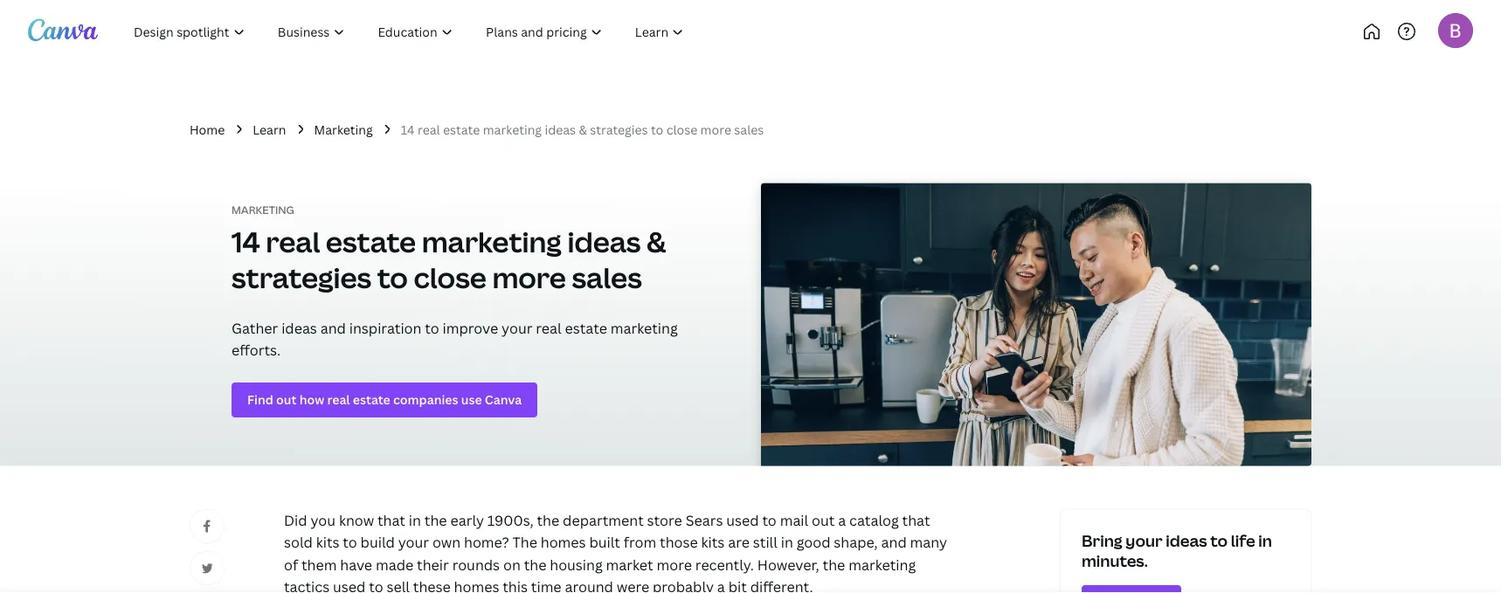 Task type: locate. For each thing, give the bounding box(es) containing it.
1 horizontal spatial your
[[502, 319, 533, 337]]

1 horizontal spatial close
[[666, 121, 697, 138]]

were
[[617, 578, 649, 593]]

estate
[[443, 121, 480, 138], [326, 222, 416, 260], [565, 319, 607, 337]]

that up build
[[377, 511, 405, 529]]

1 horizontal spatial &
[[647, 222, 666, 260]]

1 horizontal spatial marketing
[[314, 121, 373, 138]]

0 horizontal spatial marketing link
[[232, 202, 294, 217]]

1 vertical spatial used
[[333, 578, 366, 593]]

early
[[450, 511, 484, 529]]

1900s,
[[487, 511, 534, 529]]

sears
[[686, 511, 723, 529]]

0 horizontal spatial strategies
[[232, 259, 372, 297]]

own
[[432, 533, 461, 552]]

market
[[606, 555, 653, 574]]

1 vertical spatial real
[[266, 222, 320, 260]]

in
[[409, 511, 421, 529], [1259, 530, 1272, 551], [781, 533, 793, 552]]

catalog
[[849, 511, 899, 529]]

that up many on the right bottom of the page
[[902, 511, 930, 529]]

0 vertical spatial a
[[838, 511, 846, 529]]

marketing link right learn link
[[314, 120, 373, 139]]

1 vertical spatial sales
[[572, 259, 642, 297]]

1 horizontal spatial sales
[[734, 121, 764, 138]]

time
[[531, 578, 561, 593]]

2 horizontal spatial real
[[536, 319, 562, 337]]

top level navigation element
[[119, 14, 758, 49]]

0 horizontal spatial more
[[492, 259, 566, 297]]

the down good
[[823, 555, 845, 574]]

14 inside marketing 14 real estate marketing ideas & strategies to close more sales
[[232, 222, 260, 260]]

homes
[[541, 533, 586, 552], [454, 578, 499, 593]]

0 horizontal spatial real
[[266, 222, 320, 260]]

department
[[563, 511, 644, 529]]

1 horizontal spatial estate
[[443, 121, 480, 138]]

bring your ideas to life in minutes.
[[1082, 530, 1272, 572]]

0 vertical spatial and
[[320, 319, 346, 337]]

a
[[838, 511, 846, 529], [717, 578, 725, 593]]

1 horizontal spatial used
[[726, 511, 759, 529]]

0 horizontal spatial used
[[333, 578, 366, 593]]

inspiration
[[349, 319, 422, 337]]

0 vertical spatial close
[[666, 121, 697, 138]]

in inside bring your ideas to life in minutes.
[[1259, 530, 1272, 551]]

efforts.
[[232, 341, 281, 360]]

1 horizontal spatial a
[[838, 511, 846, 529]]

0 horizontal spatial estate
[[326, 222, 416, 260]]

marketing link
[[314, 120, 373, 139], [232, 202, 294, 217]]

0 horizontal spatial sales
[[572, 259, 642, 297]]

used down have on the left of page
[[333, 578, 366, 593]]

bit
[[728, 578, 747, 593]]

marketing
[[483, 121, 542, 138], [422, 222, 562, 260], [611, 319, 678, 337], [849, 555, 916, 574]]

1 horizontal spatial that
[[902, 511, 930, 529]]

1 vertical spatial strategies
[[232, 259, 372, 297]]

your inside gather ideas and inspiration to improve your real estate marketing efforts.
[[502, 319, 533, 337]]

1 horizontal spatial kits
[[701, 533, 725, 552]]

2 vertical spatial more
[[657, 555, 692, 574]]

improve
[[443, 319, 498, 337]]

2 horizontal spatial estate
[[565, 319, 607, 337]]

0 vertical spatial marketing link
[[314, 120, 373, 139]]

1 vertical spatial homes
[[454, 578, 499, 593]]

1 vertical spatial marketing link
[[232, 202, 294, 217]]

rounds
[[452, 555, 500, 574]]

1 kits from the left
[[316, 533, 339, 552]]

learn link
[[253, 120, 286, 139]]

marketing down learn link
[[232, 202, 294, 217]]

14
[[401, 121, 415, 138], [232, 222, 260, 260]]

1 that from the left
[[377, 511, 405, 529]]

life
[[1231, 530, 1255, 551]]

your right bring
[[1126, 530, 1163, 551]]

to inside bring your ideas to life in minutes.
[[1210, 530, 1228, 551]]

build
[[361, 533, 395, 552]]

and
[[320, 319, 346, 337], [881, 533, 907, 552]]

2 vertical spatial estate
[[565, 319, 607, 337]]

2 vertical spatial real
[[536, 319, 562, 337]]

close
[[666, 121, 697, 138], [414, 259, 487, 297]]

2 horizontal spatial in
[[1259, 530, 1272, 551]]

14 real estate marketing ideas & strategies to close more sales
[[401, 121, 764, 138]]

1 horizontal spatial and
[[881, 533, 907, 552]]

the right on
[[524, 555, 546, 574]]

to inside gather ideas and inspiration to improve your real estate marketing efforts.
[[425, 319, 439, 337]]

2 horizontal spatial your
[[1126, 530, 1163, 551]]

strategies
[[590, 121, 648, 138], [232, 259, 372, 297]]

1 vertical spatial 14
[[232, 222, 260, 260]]

your up made
[[398, 533, 429, 552]]

0 horizontal spatial homes
[[454, 578, 499, 593]]

in right still
[[781, 533, 793, 552]]

a left bit
[[717, 578, 725, 593]]

different.
[[750, 578, 813, 593]]

know
[[339, 511, 374, 529]]

0 horizontal spatial that
[[377, 511, 405, 529]]

homes up housing
[[541, 533, 586, 552]]

marketing link down learn link
[[232, 202, 294, 217]]

sales inside marketing 14 real estate marketing ideas & strategies to close more sales
[[572, 259, 642, 297]]

1 horizontal spatial real
[[418, 121, 440, 138]]

marketing inside marketing 14 real estate marketing ideas & strategies to close more sales
[[232, 202, 294, 217]]

more
[[700, 121, 731, 138], [492, 259, 566, 297], [657, 555, 692, 574]]

your
[[502, 319, 533, 337], [1126, 530, 1163, 551], [398, 533, 429, 552]]

and left inspiration
[[320, 319, 346, 337]]

and inside did you know that in the early 1900s, the department store sears used to mail out a catalog that sold kits to build your own home? the homes built from those kits are still in good shape, and many of them have made their rounds on the housing market more recently. however, the marketing tactics used to sell these homes this time around were probably a bit different.
[[881, 533, 907, 552]]

0 vertical spatial more
[[700, 121, 731, 138]]

0 vertical spatial 14
[[401, 121, 415, 138]]

0 vertical spatial sales
[[734, 121, 764, 138]]

did
[[284, 511, 307, 529]]

and down catalog
[[881, 533, 907, 552]]

ideas inside marketing 14 real estate marketing ideas & strategies to close more sales
[[567, 222, 641, 260]]

real inside gather ideas and inspiration to improve your real estate marketing efforts.
[[536, 319, 562, 337]]

1 vertical spatial a
[[717, 578, 725, 593]]

the up own
[[425, 511, 447, 529]]

1 vertical spatial &
[[647, 222, 666, 260]]

used up are at bottom
[[726, 511, 759, 529]]

0 horizontal spatial close
[[414, 259, 487, 297]]

more inside did you know that in the early 1900s, the department store sears used to mail out a catalog that sold kits to build your own home? the homes built from those kits are still in good shape, and many of them have made their rounds on the housing market more recently. however, the marketing tactics used to sell these homes this time around were probably a bit different.
[[657, 555, 692, 574]]

0 vertical spatial strategies
[[590, 121, 648, 138]]

0 horizontal spatial and
[[320, 319, 346, 337]]

0 horizontal spatial marketing
[[232, 202, 294, 217]]

recently.
[[695, 555, 754, 574]]

marketing inside gather ideas and inspiration to improve your real estate marketing efforts.
[[611, 319, 678, 337]]

1 vertical spatial and
[[881, 533, 907, 552]]

estate inside marketing 14 real estate marketing ideas & strategies to close more sales
[[326, 222, 416, 260]]

1 vertical spatial marketing
[[232, 202, 294, 217]]

real
[[418, 121, 440, 138], [266, 222, 320, 260], [536, 319, 562, 337]]

1 horizontal spatial more
[[657, 555, 692, 574]]

ideas
[[545, 121, 576, 138], [567, 222, 641, 260], [281, 319, 317, 337], [1166, 530, 1207, 551]]

in up their at left
[[409, 511, 421, 529]]

0 horizontal spatial 14
[[232, 222, 260, 260]]

kits down you on the bottom left
[[316, 533, 339, 552]]

kits
[[316, 533, 339, 552], [701, 533, 725, 552]]

the
[[425, 511, 447, 529], [537, 511, 559, 529], [524, 555, 546, 574], [823, 555, 845, 574]]

marketing right learn
[[314, 121, 373, 138]]

that
[[377, 511, 405, 529], [902, 511, 930, 529]]

marketing
[[314, 121, 373, 138], [232, 202, 294, 217]]

kits down sears
[[701, 533, 725, 552]]

built
[[589, 533, 620, 552]]

in right life
[[1259, 530, 1272, 551]]

homes down "rounds"
[[454, 578, 499, 593]]

2 horizontal spatial more
[[700, 121, 731, 138]]

a right out
[[838, 511, 846, 529]]

many
[[910, 533, 947, 552]]

0 vertical spatial real
[[418, 121, 440, 138]]

1 vertical spatial more
[[492, 259, 566, 297]]

however,
[[757, 555, 819, 574]]

&
[[579, 121, 587, 138], [647, 222, 666, 260]]

0 vertical spatial &
[[579, 121, 587, 138]]

gather ideas and inspiration to improve your real estate marketing efforts.
[[232, 319, 678, 360]]

1 vertical spatial close
[[414, 259, 487, 297]]

your right improve
[[502, 319, 533, 337]]

home
[[190, 121, 225, 138]]

your inside did you know that in the early 1900s, the department store sears used to mail out a catalog that sold kits to build your own home? the homes built from those kits are still in good shape, and many of them have made their rounds on the housing market more recently. however, the marketing tactics used to sell these homes this time around were probably a bit different.
[[398, 533, 429, 552]]

0 vertical spatial homes
[[541, 533, 586, 552]]

ideas inside gather ideas and inspiration to improve your real estate marketing efforts.
[[281, 319, 317, 337]]

0 horizontal spatial your
[[398, 533, 429, 552]]

0 vertical spatial marketing
[[314, 121, 373, 138]]

used
[[726, 511, 759, 529], [333, 578, 366, 593]]

1 vertical spatial estate
[[326, 222, 416, 260]]

sales
[[734, 121, 764, 138], [572, 259, 642, 297]]

to inside marketing 14 real estate marketing ideas & strategies to close more sales
[[377, 259, 408, 297]]

did you know that in the early 1900s, the department store sears used to mail out a catalog that sold kits to build your own home? the homes built from those kits are still in good shape, and many of them have made their rounds on the housing market more recently. however, the marketing tactics used to sell these homes this time around were probably a bit different.
[[284, 511, 947, 593]]

1 horizontal spatial marketing link
[[314, 120, 373, 139]]

to
[[651, 121, 663, 138], [377, 259, 408, 297], [425, 319, 439, 337], [762, 511, 777, 529], [1210, 530, 1228, 551], [343, 533, 357, 552], [369, 578, 383, 593]]

0 horizontal spatial kits
[[316, 533, 339, 552]]



Task type: describe. For each thing, give the bounding box(es) containing it.
tactics
[[284, 578, 330, 593]]

estate inside gather ideas and inspiration to improve your real estate marketing efforts.
[[565, 319, 607, 337]]

the
[[512, 533, 537, 552]]

marketing for marketing
[[314, 121, 373, 138]]

learn
[[253, 121, 286, 138]]

0 horizontal spatial in
[[409, 511, 421, 529]]

home?
[[464, 533, 509, 552]]

and inside gather ideas and inspiration to improve your real estate marketing efforts.
[[320, 319, 346, 337]]

around
[[565, 578, 613, 593]]

more inside marketing 14 real estate marketing ideas & strategies to close more sales
[[492, 259, 566, 297]]

marketing 14 real estate marketing ideas & strategies to close more sales
[[232, 202, 666, 297]]

of
[[284, 555, 298, 574]]

0 vertical spatial used
[[726, 511, 759, 529]]

made
[[376, 555, 413, 574]]

sell
[[387, 578, 410, 593]]

store
[[647, 511, 682, 529]]

good
[[797, 533, 831, 552]]

home link
[[190, 120, 225, 139]]

this
[[503, 578, 528, 593]]

0 horizontal spatial &
[[579, 121, 587, 138]]

1 horizontal spatial in
[[781, 533, 793, 552]]

0 vertical spatial estate
[[443, 121, 480, 138]]

marketing inside marketing 14 real estate marketing ideas & strategies to close more sales
[[422, 222, 562, 260]]

sold
[[284, 533, 313, 552]]

out
[[812, 511, 835, 529]]

shape,
[[834, 533, 878, 552]]

ideas inside bring your ideas to life in minutes.
[[1166, 530, 1207, 551]]

bring your ideas to life in minutes. link
[[1060, 509, 1312, 593]]

& inside marketing 14 real estate marketing ideas & strategies to close more sales
[[647, 222, 666, 260]]

those
[[660, 533, 698, 552]]

bring
[[1082, 530, 1123, 551]]

these
[[413, 578, 451, 593]]

marketing for marketing 14 real estate marketing ideas & strategies to close more sales
[[232, 202, 294, 217]]

real inside marketing 14 real estate marketing ideas & strategies to close more sales
[[266, 222, 320, 260]]

mail
[[780, 511, 808, 529]]

still
[[753, 533, 778, 552]]

are
[[728, 533, 750, 552]]

your inside bring your ideas to life in minutes.
[[1126, 530, 1163, 551]]

1 horizontal spatial 14
[[401, 121, 415, 138]]

strategies inside marketing 14 real estate marketing ideas & strategies to close more sales
[[232, 259, 372, 297]]

close inside marketing 14 real estate marketing ideas & strategies to close more sales
[[414, 259, 487, 297]]

minutes.
[[1082, 550, 1148, 572]]

have
[[340, 555, 372, 574]]

probably
[[653, 578, 714, 593]]

housing
[[550, 555, 603, 574]]

you
[[311, 511, 336, 529]]

gather
[[232, 319, 278, 337]]

the up the
[[537, 511, 559, 529]]

1 horizontal spatial strategies
[[590, 121, 648, 138]]

from
[[624, 533, 656, 552]]

2 kits from the left
[[701, 533, 725, 552]]

1 horizontal spatial homes
[[541, 533, 586, 552]]

on
[[503, 555, 521, 574]]

their
[[417, 555, 449, 574]]

0 horizontal spatial a
[[717, 578, 725, 593]]

2 that from the left
[[902, 511, 930, 529]]

them
[[301, 555, 337, 574]]

marketing inside did you know that in the early 1900s, the department store sears used to mail out a catalog that sold kits to build your own home? the homes built from those kits are still in good shape, and many of them have made their rounds on the housing market more recently. however, the marketing tactics used to sell these homes this time around were probably a bit different.
[[849, 555, 916, 574]]



Task type: vqa. For each thing, say whether or not it's contained in the screenshot.
Own
yes



